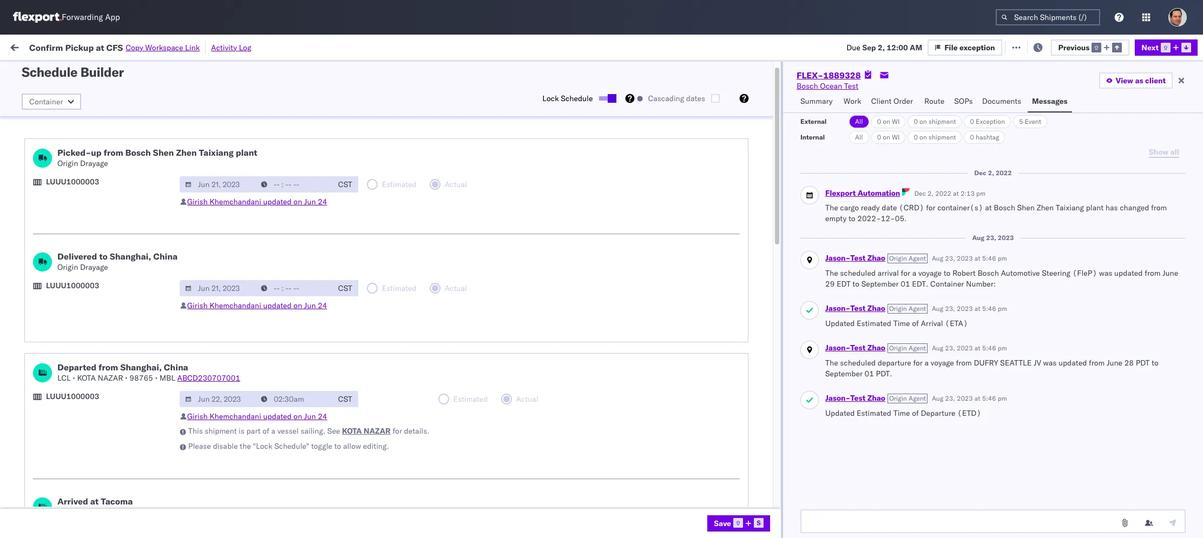 Task type: vqa. For each thing, say whether or not it's contained in the screenshot.
Agent associated with The scheduled departure for a voyage from DUFRY SEATTLE JV was updated from June 28 PDT to September 01 PDT.
yes



Task type: locate. For each thing, give the bounding box(es) containing it.
origin up updated estimated time of departure (etd)
[[889, 395, 907, 403]]

container numbers button
[[810, 85, 886, 96]]

1 vertical spatial zhen
[[1037, 203, 1054, 213]]

upload customs clearance documents link up picked-
[[12, 132, 147, 143]]

1 vertical spatial lcl
[[428, 395, 441, 405]]

wi for internal
[[892, 133, 900, 141]]

0 horizontal spatial numbers
[[846, 87, 873, 95]]

pdt
[[1136, 358, 1150, 368]]

pdt, up 8:59 pm pdt, sep 4, 2023 at the left
[[248, 395, 265, 405]]

shanghai, inside departed from shanghai, china lcl • kota nazar • 98765 • mbl abcd230707001
[[120, 362, 162, 373]]

3 zhao from the top
[[867, 343, 885, 353]]

flexport automation
[[825, 188, 900, 198]]

girish khemchandani updated on jun 24 button for picked-up from bosch shen zhen taixiang plant
[[187, 197, 327, 207]]

jason-test zhao origin agent
[[825, 253, 926, 263], [825, 304, 926, 313], [825, 343, 926, 353], [825, 393, 926, 403]]

agent for updated estimated time of arrival (eta)
[[909, 305, 926, 313]]

0 vertical spatial girish khemchandani updated on jun 24
[[187, 197, 327, 207]]

flex-1873441
[[726, 133, 783, 143], [726, 157, 783, 167]]

a right departure
[[925, 358, 929, 368]]

2 1886217 from the top
[[750, 300, 783, 310]]

at left risk
[[216, 42, 222, 52]]

MMM D, YYYY text field
[[180, 280, 256, 297], [180, 391, 256, 408]]

kota inside departed from shanghai, china lcl • kota nazar • 98765 • mbl abcd230707001
[[77, 373, 96, 383]]

2 updated from the top
[[825, 409, 855, 418]]

1 horizontal spatial flexport
[[825, 188, 856, 198]]

1 flex-1886217 from the top
[[726, 276, 783, 286]]

2 girish khemchandani updated on jun 24 button from the top
[[187, 301, 327, 311]]

1 girish from the top
[[187, 197, 208, 207]]

1 -- : -- -- text field from the top
[[255, 280, 332, 297]]

shipment for 0 exception
[[929, 117, 956, 126]]

exception up mbl/mawb numbers button on the right top of page
[[960, 42, 995, 52]]

0 horizontal spatial fake atlas
[[490, 348, 526, 357]]

3 flex-1886217 from the top
[[726, 324, 783, 334]]

2 maeu22193560t3 from the top
[[902, 205, 970, 215]]

the scheduled arrival for a voyage to robert bosch automotive steering (flep) was updated from june 29 edt to september 01 edt. container number:
[[825, 268, 1178, 289]]

2 vertical spatial girish khemchandani updated on jun 24
[[187, 412, 327, 422]]

customs down picked-
[[38, 181, 69, 190]]

clearance for upload customs clearance documents button for flex-1874045
[[71, 204, 106, 214]]

4 jason- from the top
[[825, 393, 850, 403]]

numbers up sops
[[941, 87, 968, 95]]

agent
[[909, 254, 926, 263], [909, 305, 926, 313], [909, 344, 926, 352], [909, 395, 926, 403]]

1 horizontal spatial 01
[[901, 279, 910, 289]]

steering
[[1042, 268, 1071, 278]]

2 vertical spatial flex-1889408
[[726, 514, 783, 524]]

1 jason-test zhao button from the top
[[825, 253, 885, 263]]

flexport up cargo
[[825, 188, 856, 198]]

760 at risk
[[199, 42, 237, 52]]

to down "turnover"
[[99, 251, 108, 262]]

forwarding app link
[[13, 12, 120, 23]]

september left pdt. on the right bottom
[[825, 369, 863, 379]]

time for arrival
[[893, 319, 910, 329]]

turnover
[[84, 228, 114, 238]]

origin for the scheduled arrival for a voyage to robert bosch automotive steering (flep) was updated from june 29 edt to september 01 edt. container number:
[[889, 254, 907, 263]]

0 vertical spatial a
[[912, 268, 916, 278]]

agent for updated estimated time of departure (etd)
[[909, 395, 926, 403]]

demo
[[520, 229, 540, 238]]

work
[[118, 42, 137, 52], [844, 96, 861, 106]]

the inside the cargo ready date (crd) for container(s)  at bosch shen zhen taixiang plant has changed from empty to 2022-12-05.
[[825, 203, 838, 213]]

pm
[[234, 395, 246, 405], [229, 419, 241, 429], [229, 443, 241, 453]]

1 estimated from the top
[[857, 319, 891, 329]]

2, down hashtag
[[988, 169, 994, 177]]

1 vertical spatial wi
[[892, 133, 900, 141]]

6 unknown from the top
[[211, 229, 245, 238]]

abcd230707001 up departure
[[902, 395, 965, 405]]

01 left pdt. on the right bottom
[[865, 369, 874, 379]]

at right arrived
[[90, 496, 99, 507]]

sep left 1,
[[262, 443, 276, 453]]

flex-1889328 for 9:00 pm pdt, sep 1, 2023
[[726, 443, 783, 453]]

2 fake from the left
[[576, 348, 593, 357]]

from inside the scheduled arrival for a voyage to robert bosch automotive steering (flep) was updated from june 29 edt to september 01 edt. container number:
[[1145, 268, 1161, 278]]

0 horizontal spatial shen
[[153, 147, 174, 158]]

1 khemchandani from the top
[[210, 197, 261, 207]]

2 girish khemchandani updated on jun 24 from the top
[[187, 301, 327, 311]]

china for departed from shanghai, china
[[164, 362, 188, 373]]

dufry
[[974, 358, 998, 368]]

dec up (crd) on the top of the page
[[914, 189, 926, 198]]

0 vertical spatial shipment
[[929, 117, 956, 126]]

test
[[844, 81, 859, 91], [538, 86, 552, 96], [624, 86, 638, 96], [594, 133, 608, 143], [595, 229, 609, 238], [850, 253, 866, 263], [850, 304, 866, 313], [850, 343, 866, 353], [850, 393, 866, 403], [538, 395, 552, 405]]

upload customs clearance documents link for upload customs clearance documents button for flex-1874045
[[12, 204, 147, 215]]

file exception down the search shipments (/) text box
[[1018, 42, 1069, 52]]

pickup inside the "schedule pickup from los angeles international airport"
[[59, 104, 82, 113]]

shanghai, up 98765
[[120, 362, 162, 373]]

1 1886217 from the top
[[750, 276, 783, 286]]

1 vertical spatial was
[[1043, 358, 1057, 368]]

1 updated from the top
[[825, 319, 855, 329]]

1 fake from the left
[[490, 348, 506, 357]]

2 5:46 from the top
[[982, 305, 996, 313]]

confirm delivery link down proof
[[25, 442, 82, 453]]

1889328 for 8:59 pm pdt, sep 4, 2023
[[750, 419, 783, 429]]

2 24 from the top
[[318, 301, 327, 311]]

pdt, for 11:59
[[248, 395, 265, 405]]

schedule inside schedule delivery appointment link
[[25, 395, 57, 405]]

2 jason-test zhao button from the top
[[825, 304, 885, 313]]

status : ready for work, blocked, in progress
[[59, 67, 197, 75]]

flex-1889328 for 11:59 pm pdt, jun 23, 2023
[[726, 395, 783, 405]]

zhao for updated estimated time of arrival (eta)
[[867, 304, 885, 313]]

arrived at tacoma
[[57, 496, 133, 507]]

1 the from the top
[[825, 203, 838, 213]]

0 horizontal spatial •
[[73, 373, 75, 383]]

mbl/mawb numbers
[[902, 87, 968, 95]]

2 vertical spatial lcl
[[428, 419, 441, 429]]

delivery down the delivered
[[42, 276, 69, 286]]

0 vertical spatial lcl
[[57, 373, 71, 383]]

1 time from the top
[[893, 319, 910, 329]]

zhao up updated estimated time of arrival (eta)
[[867, 304, 885, 313]]

3 ocean fcl from the top
[[404, 229, 442, 238]]

1 vertical spatial 2022
[[935, 189, 951, 198]]

flex-1857563
[[726, 110, 783, 119]]

exception down the search shipments (/) text box
[[1033, 42, 1069, 52]]

confirm for confirm pickup from los angeles, ca "link"
[[12, 323, 40, 333]]

voyage for from
[[931, 358, 954, 368]]

all for external
[[855, 117, 863, 126]]

upload customs clearance documents down "turnover"
[[25, 252, 160, 262]]

pm right 11:59 at the bottom
[[234, 395, 246, 405]]

for left 'work,'
[[104, 67, 113, 75]]

kota down departed
[[77, 373, 96, 383]]

0 horizontal spatial file
[[945, 42, 958, 52]]

1 scheduled from the top
[[840, 268, 876, 278]]

upload customs clearance documents up picked-
[[12, 133, 147, 143]]

• down departed
[[73, 373, 75, 383]]

confirm delivery button down the delivered
[[12, 275, 69, 287]]

1 zhao from the top
[[867, 253, 885, 263]]

from inside the cargo ready date (crd) for container(s)  at bosch shen zhen taixiang plant has changed from empty to 2022-12-05.
[[1151, 203, 1167, 213]]

from inside picked-up from bosch shen zhen taixiang plant origin drayage
[[104, 147, 123, 158]]

pm
[[976, 189, 986, 198], [998, 254, 1007, 263], [998, 305, 1007, 313], [998, 344, 1007, 352], [998, 395, 1007, 403]]

agent up 'arrival'
[[909, 305, 926, 313]]

1 drayage from the top
[[80, 159, 108, 168]]

maeu22193560t3 down dec 2, 2022 at 2:13 pm
[[902, 205, 970, 215]]

23, down (eta)
[[945, 344, 955, 352]]

1 horizontal spatial plant
[[1086, 203, 1104, 213]]

for inside the scheduled departure for a voyage from dufry seattle jv was updated from june 28 pdt to september 01 pdt.
[[913, 358, 923, 368]]

0 vertical spatial updated
[[825, 319, 855, 329]]

2022
[[996, 169, 1012, 177], [935, 189, 951, 198]]

1 vertical spatial flex-1873441
[[726, 157, 783, 167]]

2 all button from the top
[[849, 131, 869, 144]]

origin up departure
[[889, 344, 907, 352]]

aug 23, 2023 at 5:46 pm up (eta)
[[932, 305, 1007, 313]]

2 0 on shipment from the top
[[914, 133, 956, 141]]

agent for the scheduled arrival for a voyage to robert bosch automotive steering (flep) was updated from june 29 edt to september 01 edt. container number:
[[909, 254, 926, 263]]

1 horizontal spatial atlas
[[595, 348, 612, 357]]

copy
[[126, 42, 143, 52]]

to inside the delivered to shanghai, china origin drayage
[[99, 251, 108, 262]]

message (0)
[[146, 42, 190, 52]]

jason-test zhao origin agent down pdt. on the right bottom
[[825, 393, 926, 403]]

origin for updated estimated time of departure (etd)
[[889, 395, 907, 403]]

0 vertical spatial nazar
[[98, 373, 123, 383]]

a inside the scheduled departure for a voyage from dufry seattle jv was updated from june 28 pdt to september 01 pdt.
[[925, 358, 929, 368]]

flex-1886217 for schedule pickup from los angeles, ca
[[726, 300, 783, 310]]

aug for updated estimated time of arrival (eta)
[[932, 305, 943, 313]]

pm for at
[[976, 189, 986, 198]]

1 vertical spatial ocean lcl
[[404, 419, 441, 429]]

link
[[185, 42, 200, 52]]

updated
[[263, 197, 292, 207], [1114, 268, 1143, 278], [263, 301, 292, 311], [1059, 358, 1087, 368], [263, 412, 292, 422]]

1 maeu22193560t3 from the top
[[902, 181, 970, 191]]

shanghai,
[[110, 251, 151, 262], [120, 362, 162, 373]]

1 horizontal spatial numbers
[[941, 87, 968, 95]]

shanghai, inside the delivered to shanghai, china origin drayage
[[110, 251, 151, 262]]

9:00
[[211, 443, 228, 453]]

4 jason-test zhao origin agent from the top
[[825, 393, 926, 403]]

for right (crd) on the top of the page
[[926, 203, 936, 213]]

at left the 2:13
[[953, 189, 959, 198]]

plant inside picked-up from bosch shen zhen taixiang plant origin drayage
[[236, 147, 257, 158]]

1 0 on shipment from the top
[[914, 117, 956, 126]]

3 aug 23, 2023 at 5:46 pm from the top
[[932, 344, 1007, 352]]

abcd230707001 inside departed from shanghai, china lcl • kota nazar • 98765 • mbl abcd230707001
[[177, 373, 240, 383]]

ac ram
[[490, 110, 518, 119]]

girish khemchandani updated on jun 24 button for delivered to shanghai, china
[[187, 301, 327, 311]]

clearance up "turnover"
[[71, 204, 106, 214]]

23, up 4,
[[281, 395, 293, 405]]

pdt, up the
[[243, 419, 260, 429]]

0 horizontal spatial atlas
[[508, 348, 526, 357]]

exception
[[976, 117, 1005, 126]]

dec for dec 2, 2022 at 2:13 pm
[[914, 189, 926, 198]]

0 horizontal spatial 01
[[865, 369, 874, 379]]

5 ocean fcl from the top
[[404, 348, 442, 357]]

resize handle column header
[[192, 84, 205, 539], [339, 84, 352, 539], [385, 84, 398, 539], [472, 84, 485, 539], [558, 84, 571, 539], [691, 84, 704, 539], [797, 84, 810, 539], [883, 84, 896, 539], [1049, 84, 1062, 539], [1136, 84, 1149, 539], [1176, 84, 1189, 539]]

2023 up (etd)
[[957, 395, 973, 403]]

at right container(s)
[[985, 203, 992, 213]]

0 vertical spatial girish khemchandani updated on jun 24 button
[[187, 197, 327, 207]]

agent up edt.
[[909, 254, 926, 263]]

01 inside the scheduled arrival for a voyage to robert bosch automotive steering (flep) was updated from june 29 edt to september 01 edt. container number:
[[901, 279, 910, 289]]

jason-test zhao origin agent for the scheduled departure for a voyage from dufry seattle jv was updated from june 28 pdt to september 01 pdt.
[[825, 343, 926, 353]]

2, left the 2:13
[[928, 189, 934, 198]]

1 girish khemchandani updated on jun 24 from the top
[[187, 197, 327, 207]]

Search Work text field
[[839, 39, 957, 55]]

confirm delivery link
[[12, 275, 69, 286], [25, 442, 82, 453]]

10 resize handle column header from the left
[[1136, 84, 1149, 539]]

flex-1874043
[[726, 181, 783, 191]]

1 vertical spatial scheduled
[[840, 358, 876, 368]]

1 ocean fcl from the top
[[404, 133, 442, 143]]

1 vertical spatial maeu22193560t3
[[902, 205, 970, 215]]

1 upload customs clearance documents button from the top
[[12, 132, 147, 144]]

zhao
[[867, 253, 885, 263], [867, 304, 885, 313], [867, 343, 885, 353], [867, 393, 885, 403]]

flexport left demo
[[490, 229, 518, 238]]

3 khemchandani from the top
[[210, 412, 261, 422]]

aug for the scheduled arrival for a voyage to robert bosch automotive steering (flep) was updated from june 29 edt to september 01 edt. container number:
[[932, 254, 943, 263]]

9:00 pm pdt, sep 1, 2023
[[211, 443, 305, 453]]

all for internal
[[855, 133, 863, 141]]

1 vertical spatial 0 on wi
[[877, 133, 900, 141]]

container down robert
[[930, 279, 964, 289]]

of inside button
[[72, 419, 79, 428]]

1 vertical spatial cst
[[338, 284, 352, 293]]

4 ocean fcl from the top
[[404, 276, 442, 286]]

2 cst from the top
[[338, 284, 352, 293]]

documents for upload customs clearance documents button for flex-1874045
[[108, 204, 147, 214]]

0 horizontal spatial dec
[[914, 189, 926, 198]]

voyage inside the scheduled arrival for a voyage to robert bosch automotive steering (flep) was updated from june 29 edt to september 01 edt. container number:
[[918, 268, 942, 278]]

1 wi from the top
[[892, 117, 900, 126]]

scheduled inside the scheduled arrival for a voyage to robert bosch automotive steering (flep) was updated from june 29 edt to september 01 edt. container number:
[[840, 268, 876, 278]]

5:46 for the scheduled arrival for a voyage to robert bosch automotive steering (flep) was updated from june 29 edt to september 01 edt. container number:
[[982, 254, 996, 263]]

origin down picked-
[[57, 159, 78, 168]]

-- : -- -- text field
[[255, 176, 332, 193]]

23, for updated estimated time of arrival (eta)
[[945, 305, 955, 313]]

2 aug 23, 2023 at 5:46 pm from the top
[[932, 305, 1007, 313]]

china inside the delivered to shanghai, china origin drayage
[[153, 251, 178, 262]]

taixiang up mmm d, yyyy text box
[[199, 147, 234, 158]]

drayage down up
[[80, 159, 108, 168]]

ocean fcl for flexport demo shipper
[[404, 229, 442, 238]]

1 vertical spatial june
[[1107, 358, 1123, 368]]

24 for picked-up from bosch shen zhen taixiang plant
[[318, 197, 327, 207]]

1 jason-test zhao origin agent from the top
[[825, 253, 926, 263]]

2 drayage from the top
[[80, 263, 108, 272]]

3 the from the top
[[825, 358, 838, 368]]

1886217 for confirm delivery
[[750, 276, 783, 286]]

documents for upload customs clearance documents button corresponding to flex-1874043
[[108, 181, 147, 190]]

0 vertical spatial zhen
[[176, 147, 197, 158]]

1 horizontal spatial 2,
[[928, 189, 934, 198]]

jason- for updated estimated time of departure (etd)
[[825, 393, 850, 403]]

2 horizontal spatial a
[[925, 358, 929, 368]]

4 agent from the top
[[909, 395, 926, 403]]

jason-test zhao button
[[825, 253, 885, 263], [825, 304, 885, 313], [825, 343, 885, 353], [825, 393, 885, 403]]

arrival
[[878, 268, 899, 278]]

scheduled for 01
[[840, 358, 876, 368]]

tacoma
[[101, 496, 133, 507]]

confirm delivery button
[[12, 275, 69, 287], [25, 442, 82, 454]]

the inside the scheduled departure for a voyage from dufry seattle jv was updated from june 28 pdt to september 01 pdt.
[[825, 358, 838, 368]]

3 girish khemchandani updated on jun 24 from the top
[[187, 412, 327, 422]]

upload customs clearance documents for 1st upload customs clearance documents button
[[12, 133, 147, 143]]

1 flex-1889408 from the top
[[726, 467, 783, 477]]

8 resize handle column header from the left
[[883, 84, 896, 539]]

0 horizontal spatial plant
[[236, 147, 257, 158]]

0 vertical spatial confirm delivery button
[[12, 275, 69, 287]]

new test entity
[[576, 133, 630, 143]]

pickup left up
[[59, 157, 82, 166]]

0 horizontal spatial was
[[1043, 358, 1057, 368]]

external
[[801, 117, 827, 126]]

log
[[239, 42, 251, 52]]

upload for upload proof of delivery link
[[25, 419, 49, 428]]

1 horizontal spatial exception
[[1033, 42, 1069, 52]]

jason- for the scheduled arrival for a voyage to robert bosch automotive steering (flep) was updated from june 29 edt to september 01 edt. container number:
[[825, 253, 850, 263]]

0 horizontal spatial taixiang
[[199, 147, 234, 158]]

1 vertical spatial 24
[[318, 301, 327, 311]]

updated inside the scheduled departure for a voyage from dufry seattle jv was updated from june 28 pdt to september 01 pdt.
[[1059, 358, 1087, 368]]

0 horizontal spatial nazar
[[98, 373, 123, 383]]

container numbers
[[815, 87, 873, 95]]

upload customs clearance documents down picked-
[[12, 181, 147, 190]]

1 vertical spatial estimated
[[857, 409, 891, 418]]

scheduled up edt
[[840, 268, 876, 278]]

3 girish khemchandani updated on jun 24 button from the top
[[187, 412, 327, 422]]

of left 'arrival'
[[912, 319, 919, 329]]

pdt, for 9:00
[[243, 443, 260, 453]]

1 vertical spatial -- : -- -- text field
[[255, 391, 332, 408]]

activity log
[[211, 42, 251, 52]]

drayage
[[80, 159, 108, 168], [80, 263, 108, 272]]

lcl for 11:59 pm pdt, jun 23, 2023
[[428, 395, 441, 405]]

0 horizontal spatial zhen
[[176, 147, 197, 158]]

plant left the has
[[1086, 203, 1104, 213]]

jason-test zhao button down edt
[[825, 304, 885, 313]]

ocean inside bosch ocean test link
[[820, 81, 842, 91]]

12:00
[[887, 42, 908, 52]]

bosch inside the cargo ready date (crd) for container(s)  at bosch shen zhen taixiang plant has changed from empty to 2022-12-05.
[[994, 203, 1015, 213]]

schedule pickup from los angeles, ca
[[25, 85, 158, 95], [25, 157, 158, 166], [12, 300, 145, 309], [25, 347, 158, 357], [25, 371, 158, 381], [25, 466, 158, 476], [25, 490, 158, 500]]

0 vertical spatial cst
[[338, 180, 352, 189]]

0 vertical spatial pdt,
[[248, 395, 265, 405]]

1889408
[[750, 467, 783, 477], [750, 491, 783, 500], [750, 514, 783, 524]]

girish khemchandani updated on jun 24 for departed from shanghai, china
[[187, 412, 327, 422]]

2 1889408 from the top
[[750, 491, 783, 500]]

view as client
[[1116, 76, 1166, 86]]

flex-1889144 button
[[709, 345, 785, 360], [709, 345, 785, 360]]

los inside the "schedule pickup from los angeles international airport"
[[102, 104, 114, 113]]

taixiang left the has
[[1056, 203, 1084, 213]]

1 vertical spatial nazar
[[364, 427, 391, 436]]

2 all from the top
[[855, 133, 863, 141]]

1 1873441 from the top
[[750, 133, 783, 143]]

mbl
[[159, 373, 175, 383]]

2 numbers from the left
[[941, 87, 968, 95]]

0 vertical spatial -- : -- -- text field
[[255, 280, 332, 297]]

confirm delivery link down the delivered
[[12, 275, 69, 286]]

0 vertical spatial confirm delivery link
[[12, 275, 69, 286]]

0 vertical spatial wi
[[892, 117, 900, 126]]

0 vertical spatial june
[[1163, 268, 1178, 278]]

2 jason-test zhao origin agent from the top
[[825, 304, 926, 313]]

1873441
[[750, 133, 783, 143], [750, 157, 783, 167]]

updated for updated estimated time of arrival (eta)
[[825, 319, 855, 329]]

2 vertical spatial girish khemchandani updated on jun 24 button
[[187, 412, 327, 422]]

voyage for to
[[918, 268, 942, 278]]

aug 23, 2023 at 5:46 pm for the scheduled arrival for a voyage to robert bosch automotive steering (flep) was updated from june 29 edt to september 01 edt. container number:
[[932, 254, 1007, 263]]

1 vertical spatial mmm d, yyyy text field
[[180, 391, 256, 408]]

1 horizontal spatial nazar
[[364, 427, 391, 436]]

1 ocean lcl from the top
[[404, 395, 441, 405]]

1 vertical spatial updated
[[825, 409, 855, 418]]

schedule inside the "schedule pickup from los angeles international airport"
[[25, 104, 57, 113]]

3 fcl from the top
[[428, 229, 442, 238]]

for right departure
[[913, 358, 923, 368]]

4 5:46 from the top
[[982, 395, 996, 403]]

delivery down 'schedule delivery appointment' button
[[81, 419, 108, 428]]

documents button
[[978, 91, 1028, 113]]

-- : -- -- text field
[[255, 280, 332, 297], [255, 391, 332, 408]]

delivery up upload proof of delivery link
[[59, 395, 87, 405]]

cst for delivered to shanghai, china
[[338, 284, 352, 293]]

pdt, for 8:59
[[243, 419, 260, 429]]

None text field
[[801, 510, 1186, 534]]

0 vertical spatial september
[[861, 279, 899, 289]]

was right jv on the right of the page
[[1043, 358, 1057, 368]]

3 24 from the top
[[318, 412, 327, 422]]

plant up mmm d, yyyy text box
[[236, 147, 257, 158]]

None checkbox
[[599, 96, 615, 101]]

to right pdt
[[1152, 358, 1159, 368]]

1 aug 23, 2023 at 5:46 pm from the top
[[932, 254, 1007, 263]]

a inside the scheduled arrival for a voyage to robert bosch automotive steering (flep) was updated from june 29 edt to september 01 edt. container number:
[[912, 268, 916, 278]]

3 jason-test zhao button from the top
[[825, 343, 885, 353]]

1 0 on wi from the top
[[877, 117, 900, 126]]

exception
[[1033, 42, 1069, 52], [960, 42, 995, 52]]

girish for picked-up from bosch shen zhen taixiang plant
[[187, 197, 208, 207]]

1 vertical spatial 01
[[865, 369, 874, 379]]

2 the from the top
[[825, 268, 838, 278]]

origin inside picked-up from bosch shen zhen taixiang plant origin drayage
[[57, 159, 78, 168]]

origin
[[57, 159, 78, 168], [889, 254, 907, 263], [57, 263, 78, 272], [889, 305, 907, 313], [889, 344, 907, 352], [889, 395, 907, 403]]

at
[[96, 42, 104, 53], [216, 42, 222, 52], [953, 189, 959, 198], [985, 203, 992, 213], [975, 254, 980, 263], [975, 305, 980, 313], [975, 344, 980, 352], [975, 395, 980, 403], [90, 496, 99, 507]]

clearance for 1st upload customs clearance documents button
[[71, 133, 106, 143]]

1889328
[[823, 70, 861, 81], [750, 395, 783, 405], [750, 419, 783, 429], [750, 443, 783, 453]]

for
[[104, 67, 113, 75], [926, 203, 936, 213], [901, 268, 910, 278], [913, 358, 923, 368], [393, 427, 402, 436]]

2 vertical spatial flex-1886217
[[726, 324, 783, 334]]

2 horizontal spatial •
[[155, 373, 158, 383]]

updated for picked-up from bosch shen zhen taixiang plant
[[263, 197, 292, 207]]

1873441 up 1874043
[[750, 157, 783, 167]]

maeu22193560t3 for flex-1874043
[[902, 181, 970, 191]]

0 vertical spatial 24
[[318, 197, 327, 207]]

taixiang inside picked-up from bosch shen zhen taixiang plant origin drayage
[[199, 147, 234, 158]]

confirm delivery for the top confirm delivery link
[[12, 276, 69, 286]]

sops
[[954, 96, 973, 106]]

0 vertical spatial 2,
[[878, 42, 885, 52]]

2 estimated from the top
[[857, 409, 891, 418]]

4 zhao from the top
[[867, 393, 885, 403]]

pm up the scheduled arrival for a voyage to robert bosch automotive steering (flep) was updated from june 29 edt to september 01 edt. container number:
[[998, 254, 1007, 263]]

june inside the scheduled arrival for a voyage to robert bosch automotive steering (flep) was updated from june 29 edt to september 01 edt. container number:
[[1163, 268, 1178, 278]]

1 vertical spatial confirm delivery button
[[25, 442, 82, 454]]

1 vertical spatial a
[[925, 358, 929, 368]]

pm right 8:59
[[229, 419, 241, 429]]

1 24 from the top
[[318, 197, 327, 207]]

0 vertical spatial 01
[[901, 279, 910, 289]]

2 vertical spatial 24
[[318, 412, 327, 422]]

zhen inside picked-up from bosch shen zhen taixiang plant origin drayage
[[176, 147, 197, 158]]

1 horizontal spatial june
[[1163, 268, 1178, 278]]

0 vertical spatial drayage
[[80, 159, 108, 168]]

2 1873441 from the top
[[750, 157, 783, 167]]

zhao up arrival
[[867, 253, 885, 263]]

hashtag
[[976, 133, 999, 141]]

1 vertical spatial dec
[[914, 189, 926, 198]]

dec 2, 2022 at 2:13 pm
[[914, 189, 986, 198]]

los up confirm pickup from los angeles, ca "link"
[[89, 300, 101, 309]]

2 vertical spatial sep
[[262, 443, 276, 453]]

• left 98765
[[125, 373, 128, 383]]

1 vertical spatial plant
[[1086, 203, 1104, 213]]

3 5:46 from the top
[[982, 344, 996, 352]]

5 fcl from the top
[[428, 348, 442, 357]]

schedule pickup from los angeles, ca link
[[25, 85, 158, 96], [25, 156, 158, 167], [12, 299, 145, 310], [25, 347, 158, 357], [25, 370, 158, 381], [25, 466, 158, 477], [25, 490, 158, 500]]

scheduled for to
[[840, 268, 876, 278]]

angeles, inside "link"
[[99, 323, 129, 333]]

bosch inside picked-up from bosch shen zhen taixiang plant origin drayage
[[125, 147, 151, 158]]

for inside the scheduled arrival for a voyage to robert bosch automotive steering (flep) was updated from june 29 edt to september 01 edt. container number:
[[901, 268, 910, 278]]

1 vertical spatial 1873441
[[750, 157, 783, 167]]

flex-1874045
[[726, 205, 783, 215]]

schedule inside schedule pickup from los angeles, ca button
[[12, 300, 44, 309]]

voyage down 'arrival'
[[931, 358, 954, 368]]

numbers for container numbers
[[846, 87, 873, 95]]

bosch ocean test link
[[797, 81, 859, 91]]

confirm inside "link"
[[12, 323, 40, 333]]

0 vertical spatial flexport
[[825, 188, 856, 198]]

2 khemchandani from the top
[[210, 301, 261, 311]]

2 horizontal spatial container
[[930, 279, 964, 289]]

delivery inside schedule delivery appointment link
[[59, 395, 87, 405]]

file right am
[[945, 42, 958, 52]]

ocean fcl
[[404, 133, 442, 143], [404, 181, 442, 191], [404, 229, 442, 238], [404, 276, 442, 286], [404, 348, 442, 357]]

container inside the scheduled arrival for a voyage to robert bosch automotive steering (flep) was updated from june 29 edt to september 01 edt. container number:
[[930, 279, 964, 289]]

1 agent from the top
[[909, 254, 926, 263]]

2 scheduled from the top
[[840, 358, 876, 368]]

pm right the 2:13
[[976, 189, 986, 198]]

clearance up up
[[71, 133, 106, 143]]

scheduled
[[840, 268, 876, 278], [840, 358, 876, 368]]

origin for updated estimated time of arrival (eta)
[[889, 305, 907, 313]]

3 jason-test zhao origin agent from the top
[[825, 343, 926, 353]]

upload
[[12, 133, 37, 143], [12, 181, 37, 190], [12, 204, 37, 214], [25, 252, 49, 262], [25, 419, 49, 428]]

container up airport
[[29, 97, 63, 107]]

china inside departed from shanghai, china lcl • kota nazar • 98765 • mbl abcd230707001
[[164, 362, 188, 373]]

2 girish from the top
[[187, 301, 208, 311]]

pm for 11:59
[[234, 395, 246, 405]]

1 vertical spatial the
[[825, 268, 838, 278]]

due
[[847, 42, 860, 52]]

for inside the cargo ready date (crd) for container(s)  at bosch shen zhen taixiang plant has changed from empty to 2022-12-05.
[[926, 203, 936, 213]]

10 unknown from the top
[[211, 372, 245, 381]]

01 inside the scheduled departure for a voyage from dufry seattle jv was updated from june 28 pdt to september 01 pdt.
[[865, 369, 874, 379]]

container for container
[[29, 97, 63, 107]]

for right arrival
[[901, 268, 910, 278]]

0 vertical spatial taixiang
[[199, 147, 234, 158]]

0 vertical spatial girish
[[187, 197, 208, 207]]

los down schedule pickup from los angeles, ca button
[[85, 323, 97, 333]]

the
[[825, 203, 838, 213], [825, 268, 838, 278], [825, 358, 838, 368]]

a
[[912, 268, 916, 278], [925, 358, 929, 368], [271, 427, 275, 436]]

of right part
[[263, 427, 269, 436]]

drayage inside picked-up from bosch shen zhen taixiang plant origin drayage
[[80, 159, 108, 168]]

0 vertical spatial kota
[[77, 373, 96, 383]]

shen
[[153, 147, 174, 158], [1017, 203, 1035, 213]]

2 wi from the top
[[892, 133, 900, 141]]

scheduled inside the scheduled departure for a voyage from dufry seattle jv was updated from june 28 pdt to september 01 pdt.
[[840, 358, 876, 368]]

flex-1885850
[[726, 252, 783, 262]]

0 vertical spatial flex-1886217
[[726, 276, 783, 286]]

pm right 9:00 at the bottom of the page
[[229, 443, 241, 453]]

girish for departed from shanghai, china
[[187, 412, 208, 422]]

september inside the scheduled departure for a voyage from dufry seattle jv was updated from june 28 pdt to september 01 pdt.
[[825, 369, 863, 379]]

-- : -- -- text field for delivered to shanghai, china
[[255, 280, 332, 297]]

-
[[902, 86, 906, 96], [906, 86, 911, 96], [576, 110, 581, 119], [581, 110, 586, 119], [902, 110, 906, 119], [906, 110, 911, 119], [902, 133, 906, 143], [906, 133, 911, 143], [902, 229, 906, 238], [906, 229, 911, 238], [902, 252, 906, 262], [906, 252, 911, 262], [902, 276, 906, 286], [906, 276, 911, 286], [902, 300, 906, 310], [906, 300, 911, 310], [902, 324, 906, 334], [906, 324, 911, 334], [902, 348, 906, 357], [906, 348, 911, 357], [902, 372, 906, 381], [906, 372, 911, 381], [902, 514, 906, 524], [906, 514, 911, 524]]

pdt.
[[876, 369, 892, 379]]

0 vertical spatial shen
[[153, 147, 174, 158]]

the inside the scheduled arrival for a voyage to robert bosch automotive steering (flep) was updated from june 29 edt to september 01 edt. container number:
[[825, 268, 838, 278]]

1 vertical spatial pm
[[229, 419, 241, 429]]

aug 23, 2023 at 5:46 pm for the scheduled departure for a voyage from dufry seattle jv was updated from june 28 pdt to september 01 pdt.
[[932, 344, 1007, 352]]

4,
[[278, 419, 285, 429]]

airport
[[25, 114, 49, 124]]

2 upload customs clearance documents button from the top
[[12, 180, 147, 192]]

jv
[[1034, 358, 1041, 368]]

2 vertical spatial abcd230707001
[[902, 419, 965, 429]]

zhao for updated estimated time of departure (etd)
[[867, 393, 885, 403]]

sailing.
[[301, 427, 325, 436]]

1 vertical spatial confirm delivery
[[25, 442, 82, 452]]

1 horizontal spatial file exception
[[1018, 42, 1069, 52]]

1 horizontal spatial fake
[[576, 348, 593, 357]]

01 left edt.
[[901, 279, 910, 289]]

a up edt.
[[912, 268, 916, 278]]

24 for delivered to shanghai, china
[[318, 301, 327, 311]]

abcd230707001 for 8:59 pm pdt, sep 4, 2023
[[902, 419, 965, 429]]

• left mbl
[[155, 373, 158, 383]]

voyage inside the scheduled departure for a voyage from dufry seattle jv was updated from june 28 pdt to september 01 pdt.
[[931, 358, 954, 368]]

of right proof
[[72, 419, 79, 428]]

1 vertical spatial 0 on shipment
[[914, 133, 956, 141]]

0 vertical spatial abcd230707001
[[177, 373, 240, 383]]

0 vertical spatial 1873441
[[750, 133, 783, 143]]

flexport for flexport demo shipper
[[490, 229, 518, 238]]

document
[[47, 228, 82, 238]]

1 horizontal spatial 2022
[[996, 169, 1012, 177]]

3 upload customs clearance documents button from the top
[[12, 204, 147, 216]]

ca
[[148, 85, 158, 95], [148, 157, 158, 166], [135, 300, 145, 309], [131, 323, 141, 333], [148, 347, 158, 357], [148, 371, 158, 381], [148, 466, 158, 476], [148, 490, 158, 500]]

from inside departed from shanghai, china lcl • kota nazar • 98765 • mbl abcd230707001
[[99, 362, 118, 373]]

1 vertical spatial pdt,
[[243, 419, 260, 429]]

updated for delivered to shanghai, china
[[263, 301, 292, 311]]

--
[[902, 86, 911, 96], [576, 110, 586, 119], [902, 110, 911, 119], [902, 133, 911, 143], [902, 229, 911, 238], [902, 252, 911, 262], [902, 276, 911, 286], [902, 300, 911, 310], [902, 324, 911, 334], [902, 348, 911, 357], [902, 372, 911, 381], [902, 514, 911, 524]]

abcd230707001 down departure
[[902, 419, 965, 429]]

1 horizontal spatial container
[[815, 87, 844, 95]]

1 jason- from the top
[[825, 253, 850, 263]]

voyage
[[918, 268, 942, 278], [931, 358, 954, 368]]

1 vertical spatial china
[[164, 362, 188, 373]]

23, for the scheduled departure for a voyage from dufry seattle jv was updated from june 28 pdt to september 01 pdt.
[[945, 344, 955, 352]]

2 0 on wi from the top
[[877, 133, 900, 141]]

time left 'arrival'
[[893, 319, 910, 329]]

0 vertical spatial flex-1889408
[[726, 467, 783, 477]]

flex-1886217 for confirm delivery
[[726, 276, 783, 286]]

event
[[1025, 117, 1041, 126]]

schedule delivery appointment button
[[25, 394, 133, 406]]

the
[[240, 442, 251, 451]]



Task type: describe. For each thing, give the bounding box(es) containing it.
at left cfs
[[96, 42, 104, 53]]

for for ready
[[104, 67, 113, 75]]

app
[[105, 12, 120, 22]]

work button
[[839, 91, 867, 113]]

1 fake atlas from the left
[[490, 348, 526, 357]]

pickup up schedule delivery appointment link
[[59, 371, 82, 381]]

khemchandani for picked-up from bosch shen zhen taixiang plant
[[210, 197, 261, 207]]

2 • from the left
[[125, 373, 128, 383]]

2 resize handle column header from the left
[[339, 84, 352, 539]]

jason-test zhao button for updated estimated time of departure (etd)
[[825, 393, 885, 403]]

nazar inside departed from shanghai, china lcl • kota nazar • 98765 • mbl abcd230707001
[[98, 373, 123, 383]]

9 unknown from the top
[[211, 348, 245, 357]]

aug 23, 2023 at 5:46 pm for updated estimated time of arrival (eta)
[[932, 305, 1007, 313]]

new
[[576, 133, 592, 143]]

1889144
[[750, 348, 783, 357]]

aug for the scheduled departure for a voyage from dufry seattle jv was updated from june 28 pdt to september 01 pdt.
[[932, 344, 943, 352]]

1 vertical spatial work
[[844, 96, 861, 106]]

from inside the "schedule pickup from los angeles international airport"
[[84, 104, 100, 113]]

next
[[1142, 42, 1159, 52]]

upload customs clearance documents for upload customs clearance documents button for flex-1874045
[[12, 204, 147, 214]]

at up dufry
[[975, 344, 980, 352]]

2 atlas from the left
[[595, 348, 612, 357]]

upload proof of delivery button
[[25, 418, 108, 430]]

6 resize handle column header from the left
[[691, 84, 704, 539]]

for for arrival
[[901, 268, 910, 278]]

was inside the scheduled departure for a voyage from dufry seattle jv was updated from june 28 pdt to september 01 pdt.
[[1043, 358, 1057, 368]]

confirm pickup from los angeles, ca link
[[12, 323, 141, 334]]

confirm pickup at cfs copy workspace link
[[29, 42, 200, 53]]

aug 23, 2023 at 5:46 pm for updated estimated time of departure (etd)
[[932, 395, 1007, 403]]

1 vertical spatial kota
[[342, 427, 362, 436]]

1889328 for 11:59 pm pdt, jun 23, 2023
[[750, 395, 783, 405]]

11 resize handle column header from the left
[[1176, 84, 1189, 539]]

luuu1000003 for picked-up from bosch shen zhen taixiang plant
[[46, 177, 99, 187]]

1 horizontal spatial file
[[1018, 42, 1031, 52]]

5 resize handle column header from the left
[[558, 84, 571, 539]]

pm down the scheduled departure for a voyage from dufry seattle jv was updated from june 28 pdt to september 01 pdt.
[[998, 395, 1007, 403]]

consignee button
[[571, 85, 693, 96]]

estimated for departure
[[857, 409, 891, 418]]

shen inside the cargo ready date (crd) for container(s)  at bosch shen zhen taixiang plant has changed from empty to 2022-12-05.
[[1017, 203, 1035, 213]]

flex-1889328 link
[[797, 70, 861, 81]]

jason-test zhao button for updated estimated time of arrival (eta)
[[825, 304, 885, 313]]

proof
[[51, 419, 70, 428]]

4 fcl from the top
[[428, 276, 442, 286]]

fcl for vandelay
[[428, 133, 442, 143]]

1 • from the left
[[73, 373, 75, 383]]

forwarding app
[[62, 12, 120, 22]]

upload proof of delivery
[[25, 419, 108, 428]]

customs up complete document turnover link
[[38, 204, 69, 214]]

los right up
[[102, 157, 114, 166]]

previous
[[1058, 42, 1090, 52]]

aug for updated estimated time of departure (etd)
[[932, 395, 943, 403]]

picked-up from bosch shen zhen taixiang plant origin drayage
[[57, 147, 257, 168]]

jason-test zhao origin agent for updated estimated time of departure (etd)
[[825, 393, 926, 403]]

maeu22193560t3 for flex-1874045
[[902, 205, 970, 215]]

4 resize handle column header from the left
[[472, 84, 485, 539]]

23, for updated estimated time of departure (etd)
[[945, 395, 955, 403]]

departed
[[57, 362, 96, 373]]

2023 down (eta)
[[957, 344, 973, 352]]

8 unknown from the top
[[211, 300, 245, 310]]

1 atlas from the left
[[508, 348, 526, 357]]

for for departure
[[913, 358, 923, 368]]

to inside the scheduled departure for a voyage from dufry seattle jv was updated from june 28 pdt to september 01 pdt.
[[1152, 358, 1159, 368]]

pm for robert
[[998, 254, 1007, 263]]

to left the allow
[[334, 442, 341, 451]]

at down number:
[[975, 305, 980, 313]]

zhen inside the cargo ready date (crd) for container(s)  at bosch shen zhen taixiang plant has changed from empty to 2022-12-05.
[[1037, 203, 1054, 213]]

0 horizontal spatial work
[[118, 42, 137, 52]]

ocean lcl for 11:59 pm pdt, jun 23, 2023
[[404, 395, 441, 405]]

5:46 for updated estimated time of arrival (eta)
[[982, 305, 996, 313]]

3 flex-1889408 from the top
[[726, 514, 783, 524]]

flexport automation button
[[825, 188, 900, 198]]

delivery for schedule delivery appointment link
[[59, 395, 87, 405]]

ca inside schedule pickup from los angeles, ca button
[[135, 300, 145, 309]]

23, down the cargo ready date (crd) for container(s)  at bosch shen zhen taixiang plant has changed from empty to 2022-12-05.
[[986, 234, 996, 242]]

drayage inside the delivered to shanghai, china origin drayage
[[80, 263, 108, 272]]

8:59
[[211, 419, 228, 429]]

summary
[[801, 96, 833, 106]]

shipment for 0 hashtag
[[929, 133, 956, 141]]

pm down the scheduled arrival for a voyage to robert bosch automotive steering (flep) was updated from june 29 edt to september 01 edt. container number:
[[998, 305, 1007, 313]]

2, for dec 2, 2022
[[988, 169, 994, 177]]

5:46 for the scheduled departure for a voyage from dufry seattle jv was updated from june 28 pdt to september 01 pdt.
[[982, 344, 996, 352]]

2 fake atlas from the left
[[576, 348, 612, 357]]

pickup up :
[[65, 42, 94, 53]]

clearance for upload customs clearance documents button corresponding to flex-1874043
[[71, 181, 106, 190]]

0 on wi for internal
[[877, 133, 900, 141]]

fcl for flexport demo shipper
[[428, 229, 442, 238]]

client
[[871, 96, 892, 106]]

3 resize handle column header from the left
[[385, 84, 398, 539]]

flex id button
[[704, 85, 799, 96]]

2 unknown from the top
[[211, 133, 245, 143]]

los up tacoma on the bottom left of page
[[102, 466, 114, 476]]

flexport. image
[[13, 12, 62, 23]]

1 resize handle column header from the left
[[192, 84, 205, 539]]

los down the builder
[[102, 85, 114, 95]]

workitem
[[12, 87, 40, 95]]

customs down airport
[[38, 133, 69, 143]]

internal
[[801, 133, 825, 141]]

los up appointment
[[102, 371, 114, 381]]

2023 right 1,
[[287, 443, 305, 453]]

2 vertical spatial shipment
[[205, 427, 237, 436]]

june inside the scheduled departure for a voyage from dufry seattle jv was updated from june 28 pdt to september 01 pdt.
[[1107, 358, 1123, 368]]

delivery for the bottommost confirm delivery link
[[55, 442, 82, 452]]

jun for departed from shanghai, china
[[304, 412, 316, 422]]

2022 for dec 2, 2022
[[996, 169, 1012, 177]]

2 flex-1889408 from the top
[[726, 491, 783, 500]]

pm for 9:00
[[229, 443, 241, 453]]

ac
[[490, 110, 500, 119]]

0 vertical spatial sep
[[862, 42, 876, 52]]

2, for dec 2, 2022 at 2:13 pm
[[928, 189, 934, 198]]

previous button
[[1051, 39, 1130, 55]]

(0)
[[176, 42, 190, 52]]

lcl inside departed from shanghai, china lcl • kota nazar • 98765 • mbl abcd230707001
[[57, 373, 71, 383]]

numbers for mbl/mawb numbers
[[941, 87, 968, 95]]

as
[[1135, 76, 1143, 86]]

of left departure
[[912, 409, 919, 418]]

2:13
[[961, 189, 975, 198]]

builder
[[80, 64, 124, 80]]

blocked,
[[133, 67, 160, 75]]

batch action
[[1142, 42, 1189, 52]]

flexport for flexport automation
[[825, 188, 856, 198]]

summary button
[[796, 91, 839, 113]]

jason-test zhao button for the scheduled arrival for a voyage to robert bosch automotive steering (flep) was updated from june 29 edt to september 01 edt. container number:
[[825, 253, 885, 263]]

3 unknown from the top
[[211, 157, 245, 167]]

2023 up (eta)
[[957, 305, 973, 313]]

shanghai, for to
[[110, 251, 151, 262]]

1 flex-1873441 from the top
[[726, 133, 783, 143]]

mbl/mawb numbers button
[[896, 85, 1052, 96]]

by:
[[39, 66, 50, 76]]

picked-
[[57, 147, 91, 158]]

september inside the scheduled arrival for a voyage to robert bosch automotive steering (flep) was updated from june 29 edt to september 01 edt. container number:
[[861, 279, 899, 289]]

los down confirm pickup from los angeles, ca button
[[102, 347, 114, 357]]

ocean fcl for fake atlas
[[404, 348, 442, 357]]

actions
[[1155, 87, 1178, 95]]

Search Shipments (/) text field
[[996, 9, 1100, 25]]

2 fcl from the top
[[428, 181, 442, 191]]

7 resize handle column header from the left
[[797, 84, 810, 539]]

1885850
[[750, 252, 783, 262]]

5 unknown from the top
[[211, 205, 245, 215]]

2 ocean fcl from the top
[[404, 181, 442, 191]]

route
[[924, 96, 945, 106]]

luuu1000003 for departed from shanghai, china
[[46, 392, 99, 402]]

MMM D, YYYY text field
[[180, 176, 256, 193]]

route button
[[920, 91, 950, 113]]

2023 down the cargo ready date (crd) for container(s)  at bosch shen zhen taixiang plant has changed from empty to 2022-12-05.
[[998, 234, 1014, 242]]

1 unknown from the top
[[211, 110, 245, 119]]

0 horizontal spatial 2,
[[878, 42, 885, 52]]

pickup inside "link"
[[42, 323, 65, 333]]

taixiang inside the cargo ready date (crd) for container(s)  at bosch shen zhen taixiang plant has changed from empty to 2022-12-05.
[[1056, 203, 1084, 213]]

sep for 8:59 pm pdt, sep 4, 2023
[[262, 419, 276, 429]]

origin inside the delivered to shanghai, china origin drayage
[[57, 263, 78, 272]]

messages button
[[1028, 91, 1072, 113]]

wi for external
[[892, 117, 900, 126]]

bosch inside the scheduled arrival for a voyage to robert bosch automotive steering (flep) was updated from june 29 edt to september 01 edt. container number:
[[978, 268, 999, 278]]

to left robert
[[944, 268, 951, 278]]

upload customs clearance documents link down "turnover"
[[25, 251, 160, 262]]

3 1889408 from the top
[[750, 514, 783, 524]]

7 unknown from the top
[[211, 276, 245, 286]]

jason-test zhao origin agent for updated estimated time of arrival (eta)
[[825, 304, 926, 313]]

sops button
[[950, 91, 978, 113]]

upload customs clearance documents for upload customs clearance documents button corresponding to flex-1874043
[[12, 181, 147, 190]]

1889328 for 9:00 pm pdt, sep 1, 2023
[[750, 443, 783, 453]]

flex
[[709, 87, 722, 95]]

1857563
[[750, 110, 783, 119]]

view as client button
[[1099, 73, 1173, 89]]

23, for the scheduled arrival for a voyage to robert bosch automotive steering (flep) was updated from june 29 edt to september 01 edt. container number:
[[945, 254, 955, 263]]

pickup left tacoma on the bottom left of page
[[59, 490, 82, 500]]

2 flex-1873441 from the top
[[726, 157, 783, 167]]

upload for upload customs clearance documents link under "turnover"
[[25, 252, 49, 262]]

action
[[1165, 42, 1189, 52]]

id
[[724, 87, 731, 95]]

0 on shipment for 0 hashtag
[[914, 133, 956, 141]]

at inside the cargo ready date (crd) for container(s)  at bosch shen zhen taixiang plant has changed from empty to 2022-12-05.
[[985, 203, 992, 213]]

1847953
[[750, 86, 783, 96]]

upload proof of delivery link
[[25, 418, 108, 429]]

at up robert
[[975, 254, 980, 263]]

205
[[249, 42, 263, 52]]

departed from shanghai, china lcl • kota nazar • 98765 • mbl abcd230707001
[[57, 362, 240, 383]]

at up (etd)
[[975, 395, 980, 403]]

1 1889408 from the top
[[750, 467, 783, 477]]

flex id
[[709, 87, 731, 95]]

jun for delivered to shanghai, china
[[304, 301, 316, 311]]

all button for external
[[849, 115, 869, 128]]

delivery for the top confirm delivery link
[[42, 276, 69, 286]]

abcd230707001 button
[[177, 373, 240, 383]]

zhao for the scheduled arrival for a voyage to robert bosch automotive steering (flep) was updated from june 29 edt to september 01 edt. container number:
[[867, 253, 885, 263]]

customs down complete document turnover button on the left
[[51, 252, 82, 262]]

confirm delivery for the bottommost confirm delivery link
[[25, 442, 82, 452]]

ocean lcl for 8:59 pm pdt, sep 4, 2023
[[404, 419, 441, 429]]

changed
[[1120, 203, 1149, 213]]

empty
[[825, 214, 847, 224]]

girish khemchandani updated on jun 24 for delivered to shanghai, china
[[187, 301, 327, 311]]

time for departure
[[893, 409, 910, 418]]

(crd)
[[899, 203, 924, 213]]

to right edt
[[853, 279, 860, 289]]

pickup up arrived
[[59, 466, 82, 476]]

(etd)
[[958, 409, 981, 418]]

delivery inside upload proof of delivery link
[[81, 419, 108, 428]]

china for delivered to shanghai, china
[[153, 251, 178, 262]]

to inside the cargo ready date (crd) for container(s)  at bosch shen zhen taixiang plant has changed from empty to 2022-12-05.
[[849, 214, 856, 224]]

29
[[825, 279, 835, 289]]

complete document turnover button
[[12, 228, 114, 240]]

ca inside confirm pickup from los angeles, ca "link"
[[131, 323, 141, 333]]

air
[[404, 110, 414, 119]]

agent for the scheduled departure for a voyage from dufry seattle jv was updated from june 28 pdt to september 01 pdt.
[[909, 344, 926, 352]]

sep for 9:00 pm pdt, sep 1, 2023
[[262, 443, 276, 453]]

was inside the scheduled arrival for a voyage to robert bosch automotive steering (flep) was updated from june 29 edt to september 01 edt. container number:
[[1099, 268, 1113, 278]]

2023 up this shipment is part of a vessel sailing. see kota nazar for details.
[[295, 395, 314, 405]]

up
[[91, 147, 101, 158]]

9 resize handle column header from the left
[[1049, 84, 1062, 539]]

departure
[[878, 358, 911, 368]]

this shipment is part of a vessel sailing. see kota nazar for details.
[[188, 427, 430, 436]]

girish for delivered to shanghai, china
[[187, 301, 208, 311]]

los inside "link"
[[85, 323, 97, 333]]

updated inside the scheduled arrival for a voyage to robert bosch automotive steering (flep) was updated from june 29 edt to september 01 edt. container number:
[[1114, 268, 1143, 278]]

plant inside the cargo ready date (crd) for container(s)  at bosch shen zhen taixiang plant has changed from empty to 2022-12-05.
[[1086, 203, 1104, 213]]

-- : -- -- text field for departed from shanghai, china
[[255, 391, 332, 408]]

8:59 pm pdt, sep 4, 2023
[[211, 419, 305, 429]]

delivered to shanghai, china origin drayage
[[57, 251, 178, 272]]

the for the scheduled arrival for a voyage to robert bosch automotive steering (flep) was updated from june 29 edt to september 01 edt. container number:
[[825, 268, 838, 278]]

pickup up departed
[[59, 347, 82, 357]]

progress
[[170, 67, 197, 75]]

girish khemchandani updated on jun 24 button for departed from shanghai, china
[[187, 412, 327, 422]]

dec 2, 2022
[[974, 169, 1012, 177]]

complete document turnover
[[12, 228, 114, 238]]

clearance down "turnover"
[[84, 252, 119, 262]]

import
[[92, 42, 116, 52]]

2023 right 4,
[[287, 419, 305, 429]]

flex-1889144
[[726, 348, 783, 357]]

2023 up robert
[[957, 254, 973, 263]]

upload for upload customs clearance documents link related to upload customs clearance documents button corresponding to flex-1874043
[[12, 181, 37, 190]]

28
[[1125, 358, 1134, 368]]

98765
[[130, 373, 153, 383]]

0 horizontal spatial exception
[[960, 42, 995, 52]]

disable
[[213, 442, 238, 451]]

khemchandani for delivered to shanghai, china
[[210, 301, 261, 311]]

part
[[247, 427, 261, 436]]

3 1886217 from the top
[[750, 324, 783, 334]]

from inside "link"
[[67, 323, 83, 333]]

1 vertical spatial confirm delivery link
[[25, 442, 82, 453]]

vandelay
[[490, 133, 521, 143]]

pickup down schedule builder
[[59, 85, 82, 95]]

arrived
[[57, 496, 88, 507]]

see
[[327, 427, 340, 436]]

4 unknown from the top
[[211, 181, 245, 191]]

3 • from the left
[[155, 373, 158, 383]]

for left details.
[[393, 427, 402, 436]]

pickup up confirm pickup from los angeles, ca "link"
[[46, 300, 69, 309]]

flex-1889145
[[726, 372, 783, 381]]

confirm for the bottommost confirm delivery link
[[25, 442, 53, 452]]

los right arrived
[[102, 490, 114, 500]]

0 horizontal spatial file exception
[[945, 42, 995, 52]]

ram
[[502, 110, 518, 119]]

jason-test zhao origin agent for the scheduled arrival for a voyage to robert bosch automotive steering (flep) was updated from june 29 edt to september 01 edt. container number:
[[825, 253, 926, 263]]

eloi test 081801
[[576, 229, 639, 238]]

jun for picked-up from bosch shen zhen taixiang plant
[[304, 197, 316, 207]]

2022 for dec 2, 2022 at 2:13 pm
[[935, 189, 951, 198]]

shen inside picked-up from bosch shen zhen taixiang plant origin drayage
[[153, 147, 174, 158]]

client order
[[871, 96, 913, 106]]

jason-test zhao button for the scheduled departure for a voyage from dufry seattle jv was updated from june 28 pdt to september 01 pdt.
[[825, 343, 885, 353]]

aug 23, 2023
[[972, 234, 1014, 242]]

2 vertical spatial a
[[271, 427, 275, 436]]

girish khemchandani updated on jun 24 for picked-up from bosch shen zhen taixiang plant
[[187, 197, 327, 207]]

work
[[31, 39, 59, 54]]

1886217 for schedule pickup from los angeles, ca
[[750, 300, 783, 310]]

appointment
[[89, 395, 133, 405]]

copy workspace link button
[[126, 42, 200, 52]]

"lock
[[253, 442, 272, 451]]

complete
[[12, 228, 45, 238]]

pm for dufry
[[998, 344, 1007, 352]]

jason- for updated estimated time of arrival (eta)
[[825, 304, 850, 313]]



